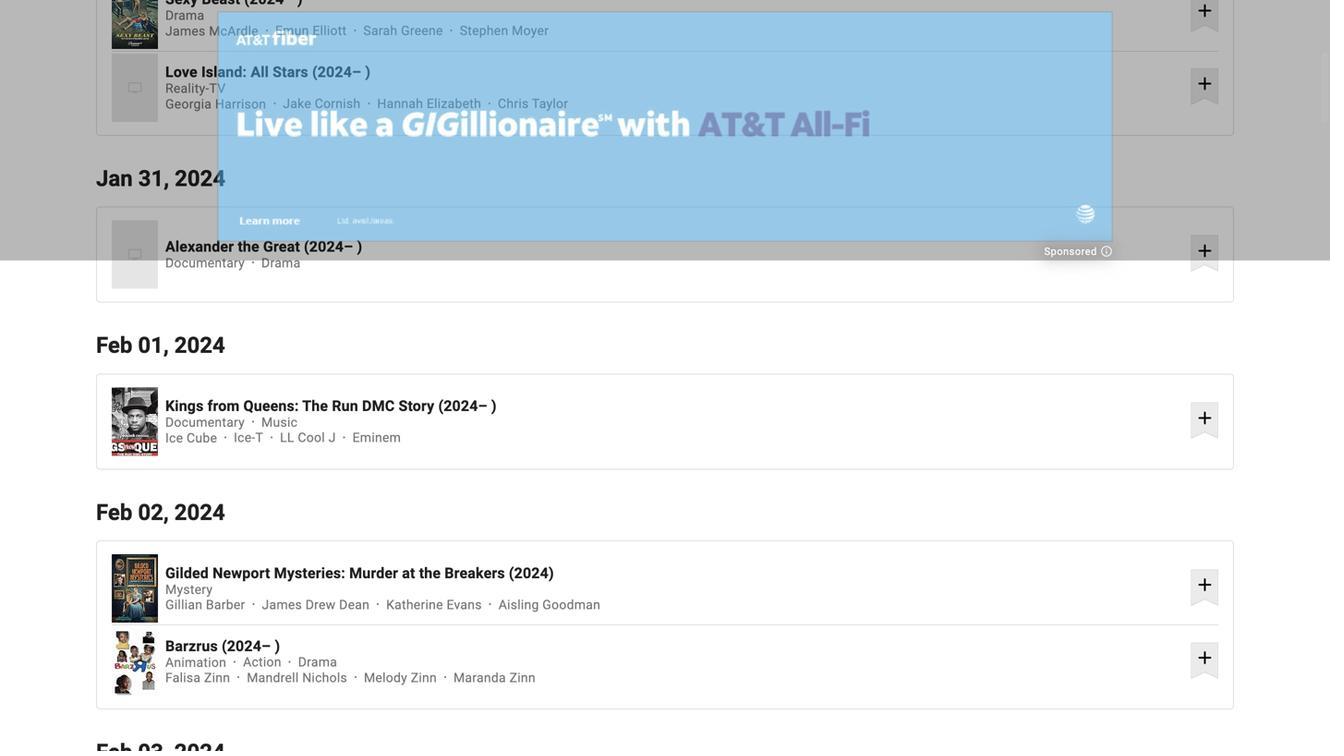Task type: describe. For each thing, give the bounding box(es) containing it.
mandrell
[[247, 671, 299, 686]]

0 vertical spatial the
[[238, 238, 260, 256]]

gilded newport mysteries: murder at the breakers (2024) mystery
[[165, 565, 554, 597]]

from
[[208, 398, 240, 415]]

television image for alexander the great (2024– )
[[128, 247, 142, 262]]

cube
[[187, 430, 217, 446]]

emun
[[275, 23, 309, 38]]

ice-
[[234, 430, 256, 446]]

0 vertical spatial drama
[[165, 8, 205, 23]]

ll
[[280, 430, 295, 446]]

ice
[[165, 430, 183, 446]]

katherine
[[386, 598, 443, 613]]

(2024– right the great
[[304, 238, 353, 256]]

dmc
[[362, 398, 395, 415]]

reality-
[[165, 81, 209, 96]]

documentary for jan 31, 2024
[[165, 256, 245, 271]]

alexander the great (2024– ) button
[[165, 238, 1185, 256]]

(2024– inside love island: all stars (2024– ) reality-tv
[[312, 63, 362, 81]]

island:
[[201, 63, 247, 81]]

great
[[263, 238, 300, 256]]

james drew dean
[[262, 598, 370, 613]]

alexander the great (2024– )
[[165, 238, 363, 256]]

mandrell nichols
[[247, 671, 347, 686]]

group for kings from queens: the run dmc story (2024– )
[[112, 388, 158, 456]]

stephen moyer
[[460, 23, 549, 38]]

2024 for feb 01, 2024
[[174, 332, 225, 359]]

add image for gilded newport mysteries: murder at the breakers (2024)
[[1194, 574, 1217, 596]]

) right the great
[[357, 238, 363, 256]]

t
[[256, 430, 264, 446]]

georgia
[[165, 96, 212, 111]]

barber
[[206, 598, 245, 613]]

emun elliott
[[275, 23, 347, 38]]

goodman
[[543, 598, 601, 613]]

run-d.m.c. in kings from queens: the run dmc story (2024) image
[[112, 388, 158, 456]]

barzrus (2024– ) button
[[165, 638, 1185, 655]]

moyer
[[512, 23, 549, 38]]

kings from queens: the run dmc story (2024– ) button
[[165, 398, 1185, 415]]

love
[[165, 63, 198, 81]]

ice cube
[[165, 430, 217, 446]]

nichols
[[302, 671, 347, 686]]

) inside love island: all stars (2024– ) reality-tv
[[365, 63, 371, 81]]

love island: all stars (2024– ) reality-tv
[[165, 63, 371, 96]]

feb for feb 01, 2024
[[96, 332, 133, 359]]

zinn for melody zinn
[[411, 671, 437, 686]]

add image for love island: all stars (2024– )
[[1194, 73, 1217, 95]]

gilded newport mysteries: murder at the breakers (2024) image
[[112, 555, 158, 623]]

the inside gilded newport mysteries: murder at the breakers (2024) mystery
[[419, 565, 441, 582]]

maranda zinn
[[454, 671, 536, 686]]

run
[[332, 398, 359, 415]]

hannah
[[377, 96, 424, 111]]

maranda
[[454, 671, 506, 686]]

2024 for feb 02, 2024
[[174, 499, 225, 526]]

mysteries:
[[274, 565, 346, 582]]

aisling goodman
[[499, 598, 601, 613]]

elizabeth
[[427, 96, 482, 111]]

add image for feb 01, 2024
[[1194, 407, 1217, 429]]

kings
[[165, 398, 204, 415]]

james mcardle
[[165, 23, 259, 38]]

television image for love island: all stars (2024– )
[[128, 80, 142, 95]]

add image for barzrus (2024– )
[[1194, 647, 1217, 669]]

2 vertical spatial drama
[[298, 655, 337, 670]]

all
[[251, 63, 269, 81]]

sponsored
[[1045, 246, 1101, 257]]

falisa zinn
[[165, 671, 230, 686]]

1 vertical spatial drama
[[262, 256, 301, 271]]

sarah
[[364, 23, 398, 38]]

emun elliott, sarah greene, and james mcardle in sexy beast (2024) image
[[112, 0, 158, 49]]

evans
[[447, 598, 482, 613]]

mystery
[[165, 582, 213, 597]]

ice-t
[[234, 430, 264, 446]]

the
[[302, 398, 328, 415]]

at
[[402, 565, 416, 582]]

katherine evans
[[386, 598, 482, 613]]

feb 01, 2024
[[96, 332, 225, 359]]

) right story
[[492, 398, 497, 415]]

drew
[[306, 598, 336, 613]]

sponsored content section
[[217, 11, 1114, 257]]

kings from queens: the run dmc story (2024– )
[[165, 398, 497, 415]]

breakers
[[445, 565, 505, 582]]

taylor
[[532, 96, 569, 111]]

hannah elizabeth
[[377, 96, 482, 111]]

jan
[[96, 165, 133, 192]]



Task type: locate. For each thing, give the bounding box(es) containing it.
(2024– up mandrell
[[222, 638, 271, 655]]

harrison
[[215, 96, 266, 111]]

0 vertical spatial feb
[[96, 332, 133, 359]]

2 horizontal spatial zinn
[[510, 671, 536, 686]]

barzrus (2024) image
[[112, 628, 158, 696]]

0 vertical spatial television image
[[128, 80, 142, 95]]

zinn right the melody
[[411, 671, 437, 686]]

drama up james mcardle
[[165, 8, 205, 23]]

2 group from the top
[[112, 53, 158, 122]]

melody zinn
[[364, 671, 437, 686]]

group left james mcardle
[[112, 0, 158, 49]]

1 vertical spatial james
[[262, 598, 302, 613]]

(2024– up cornish
[[312, 63, 362, 81]]

feb left 01,
[[96, 332, 133, 359]]

group for alexander the great (2024– )
[[112, 221, 158, 289]]

group for gilded newport mysteries: murder at the breakers (2024)
[[112, 555, 158, 623]]

gillian
[[165, 598, 203, 613]]

eminem
[[353, 430, 401, 446]]

1 vertical spatial documentary
[[165, 415, 245, 430]]

drama up nichols
[[298, 655, 337, 670]]

3 add image from the top
[[1194, 574, 1217, 596]]

5 group from the top
[[112, 555, 158, 623]]

1 horizontal spatial james
[[262, 598, 302, 613]]

1 vertical spatial feb
[[96, 499, 133, 526]]

dean
[[339, 598, 370, 613]]

1 vertical spatial add image
[[1194, 407, 1217, 429]]

(2024)
[[509, 565, 554, 582]]

add image
[[1194, 240, 1217, 262], [1194, 407, 1217, 429]]

chris
[[498, 96, 529, 111]]

james up love
[[165, 23, 206, 38]]

add image for jan 31, 2024
[[1194, 240, 1217, 262]]

elliott
[[313, 23, 347, 38]]

zinn down animation
[[204, 671, 230, 686]]

queens:
[[244, 398, 299, 415]]

james left drew
[[262, 598, 302, 613]]

mcardle
[[209, 23, 259, 38]]

group left falisa
[[112, 628, 158, 696]]

1 vertical spatial 2024
[[174, 332, 225, 359]]

feb 02, 2024
[[96, 499, 225, 526]]

group for love island: all stars (2024– )
[[112, 53, 158, 122]]

chris taylor
[[498, 96, 569, 111]]

gilded newport mysteries: murder at the breakers (2024) button
[[165, 565, 1185, 582]]

2024 right 31,
[[175, 165, 226, 192]]

1 documentary from the top
[[165, 256, 245, 271]]

group for barzrus (2024– )
[[112, 628, 158, 696]]

stephen
[[460, 23, 509, 38]]

jake cornish
[[283, 96, 361, 111]]

1 add image from the top
[[1194, 0, 1217, 22]]

zinn for maranda zinn
[[510, 671, 536, 686]]

melody
[[364, 671, 408, 686]]

0 vertical spatial documentary
[[165, 256, 245, 271]]

documentary left the great
[[165, 256, 245, 271]]

2 add image from the top
[[1194, 407, 1217, 429]]

0 horizontal spatial zinn
[[204, 671, 230, 686]]

documentary
[[165, 256, 245, 271], [165, 415, 245, 430]]

4 add image from the top
[[1194, 647, 1217, 669]]

gilded
[[165, 565, 209, 582]]

georgia harrison
[[165, 96, 266, 111]]

2024 right 01,
[[174, 332, 225, 359]]

31,
[[138, 165, 169, 192]]

james for james drew dean
[[262, 598, 302, 613]]

) up mandrell
[[275, 638, 280, 655]]

television image left love
[[128, 80, 142, 95]]

2024 for jan 31, 2024
[[175, 165, 226, 192]]

drama
[[165, 8, 205, 23], [262, 256, 301, 271], [298, 655, 337, 670]]

02,
[[138, 499, 169, 526]]

2 add image from the top
[[1194, 73, 1217, 95]]

1 horizontal spatial the
[[419, 565, 441, 582]]

group left alexander at left top
[[112, 221, 158, 289]]

0 horizontal spatial james
[[165, 23, 206, 38]]

1 add image from the top
[[1194, 240, 1217, 262]]

group
[[112, 0, 158, 49], [112, 53, 158, 122], [112, 221, 158, 289], [112, 388, 158, 456], [112, 555, 158, 623], [112, 628, 158, 696]]

j
[[329, 430, 336, 446]]

2 zinn from the left
[[411, 671, 437, 686]]

television image
[[128, 80, 142, 95], [128, 247, 142, 262]]

barzrus
[[165, 638, 218, 655]]

zinn for falisa zinn
[[204, 671, 230, 686]]

action
[[243, 655, 282, 670]]

6 group from the top
[[112, 628, 158, 696]]

zinn right the maranda
[[510, 671, 536, 686]]

4 group from the top
[[112, 388, 158, 456]]

2 vertical spatial 2024
[[174, 499, 225, 526]]

documentary up cube
[[165, 415, 245, 430]]

1 vertical spatial the
[[419, 565, 441, 582]]

group left the ice
[[112, 388, 158, 456]]

add image
[[1194, 0, 1217, 22], [1194, 73, 1217, 95], [1194, 574, 1217, 596], [1194, 647, 1217, 669]]

group left gillian
[[112, 555, 158, 623]]

)
[[365, 63, 371, 81], [357, 238, 363, 256], [492, 398, 497, 415], [275, 638, 280, 655]]

zinn
[[204, 671, 230, 686], [411, 671, 437, 686], [510, 671, 536, 686]]

story
[[399, 398, 435, 415]]

greene
[[401, 23, 443, 38]]

the left the great
[[238, 238, 260, 256]]

1 zinn from the left
[[204, 671, 230, 686]]

alexander
[[165, 238, 234, 256]]

tv
[[209, 81, 226, 96]]

james for james mcardle
[[165, 23, 206, 38]]

1 horizontal spatial zinn
[[411, 671, 437, 686]]

group left love
[[112, 53, 158, 122]]

feb for feb 02, 2024
[[96, 499, 133, 526]]

aisling
[[499, 598, 539, 613]]

(2024–
[[312, 63, 362, 81], [304, 238, 353, 256], [439, 398, 488, 415], [222, 638, 271, 655]]

documentary for feb 01, 2024
[[165, 415, 245, 430]]

1 group from the top
[[112, 0, 158, 49]]

the
[[238, 238, 260, 256], [419, 565, 441, 582]]

0 vertical spatial add image
[[1194, 240, 1217, 262]]

jake
[[283, 96, 311, 111]]

cool
[[298, 430, 325, 446]]

drama right alexander at left top
[[262, 256, 301, 271]]

) down sarah
[[365, 63, 371, 81]]

0 vertical spatial james
[[165, 23, 206, 38]]

2 documentary from the top
[[165, 415, 245, 430]]

james
[[165, 23, 206, 38], [262, 598, 302, 613]]

animation
[[165, 655, 227, 670]]

2 television image from the top
[[128, 247, 142, 262]]

ll cool j
[[280, 430, 336, 446]]

gillian barber
[[165, 598, 245, 613]]

feb left "02,"
[[96, 499, 133, 526]]

1 television image from the top
[[128, 80, 142, 95]]

1 vertical spatial television image
[[128, 247, 142, 262]]

3 group from the top
[[112, 221, 158, 289]]

0 vertical spatial 2024
[[175, 165, 226, 192]]

falisa
[[165, 671, 201, 686]]

3 zinn from the left
[[510, 671, 536, 686]]

music
[[262, 415, 298, 430]]

1 feb from the top
[[96, 332, 133, 359]]

2024 right "02,"
[[174, 499, 225, 526]]

jan 31, 2024
[[96, 165, 226, 192]]

0 horizontal spatial the
[[238, 238, 260, 256]]

barzrus (2024– )
[[165, 638, 280, 655]]

01,
[[138, 332, 169, 359]]

cornish
[[315, 96, 361, 111]]

2 feb from the top
[[96, 499, 133, 526]]

love island: all stars (2024– ) button
[[165, 63, 1185, 81]]

murder
[[349, 565, 399, 582]]

the right at
[[419, 565, 441, 582]]

sarah greene
[[364, 23, 443, 38]]

(2024– right story
[[439, 398, 488, 415]]

television image left alexander at left top
[[128, 247, 142, 262]]

newport
[[213, 565, 270, 582]]

stars
[[273, 63, 309, 81]]

feb
[[96, 332, 133, 359], [96, 499, 133, 526]]



Task type: vqa. For each thing, say whether or not it's contained in the screenshot.
topmost 2024
yes



